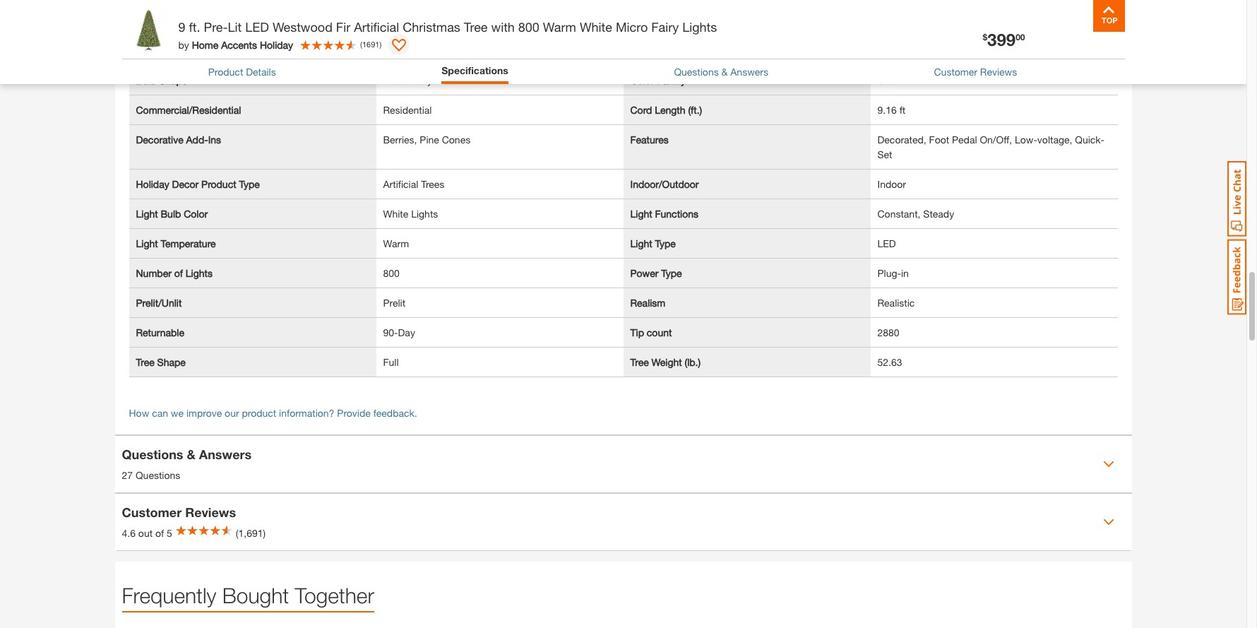 Task type: locate. For each thing, give the bounding box(es) containing it.
fir right )
[[383, 44, 395, 56]]

information?
[[279, 407, 335, 419]]

white
[[580, 19, 613, 35], [383, 208, 409, 220]]

artificial trees
[[383, 178, 445, 190]]

0 horizontal spatial white
[[383, 208, 409, 220]]

0 vertical spatial white
[[580, 19, 613, 35]]

plug-
[[878, 267, 902, 279]]

ft
[[900, 104, 906, 116]]

1 horizontal spatial bulb
[[161, 208, 181, 220]]

customer up '4.6 out of 5'
[[122, 505, 182, 520]]

fir right "westwood"
[[336, 19, 351, 35]]

fairy up family
[[652, 19, 679, 35]]

christmas
[[403, 19, 461, 35], [174, 44, 219, 56]]

light up number at the top
[[136, 237, 158, 249]]

micro fairy
[[383, 74, 432, 86]]

1 vertical spatial &
[[187, 447, 196, 462]]

answers inside questions & answers 27 questions
[[199, 447, 252, 462]]

type right power
[[662, 267, 682, 279]]

2 vertical spatial lights
[[186, 267, 213, 279]]

tree down returnable
[[136, 356, 155, 368]]

0 horizontal spatial lights
[[186, 267, 213, 279]]

set
[[878, 148, 893, 160]]

lights up questions & answers
[[683, 19, 717, 35]]

1 horizontal spatial details
[[246, 66, 276, 78]]

provide
[[337, 407, 371, 419]]

questions up (ft.)
[[674, 66, 719, 78]]

&
[[722, 66, 728, 78], [187, 447, 196, 462]]

tree weight (lb.)
[[631, 356, 701, 368]]

led up plug-
[[878, 237, 897, 249]]

1 vertical spatial micro
[[383, 74, 408, 86]]

light
[[136, 208, 158, 220], [631, 208, 653, 220], [136, 237, 158, 249], [631, 237, 653, 249]]

(ft.)
[[689, 104, 703, 116]]

questions & answers
[[674, 66, 769, 78]]

1 horizontal spatial answers
[[731, 66, 769, 78]]

1 vertical spatial type
[[655, 237, 676, 249]]

ft.
[[189, 19, 200, 35]]

light for light type
[[631, 237, 653, 249]]

2 vertical spatial artificial
[[383, 178, 419, 190]]

1 vertical spatial color
[[184, 208, 208, 220]]

shape down returnable
[[157, 356, 186, 368]]

0 vertical spatial holiday
[[260, 39, 293, 51]]

1 horizontal spatial of
[[174, 267, 183, 279]]

2 vertical spatial type
[[662, 267, 682, 279]]

00
[[1016, 32, 1026, 42]]

light functions
[[631, 208, 699, 220]]

reviews down the 399
[[981, 66, 1018, 78]]

0 horizontal spatial warm
[[383, 237, 409, 249]]

micro up residential
[[383, 74, 408, 86]]

questions right 27 at left
[[136, 469, 180, 481]]

1 horizontal spatial white
[[580, 19, 613, 35]]

shape for bulb shape
[[159, 74, 188, 86]]

constant,
[[878, 208, 921, 220]]

christmas down "ft."
[[174, 44, 219, 56]]

product image image
[[125, 7, 171, 53]]

0 vertical spatial answers
[[731, 66, 769, 78]]

tree
[[464, 19, 488, 35], [222, 44, 240, 56], [136, 356, 155, 368], [631, 356, 649, 368]]

customer reviews button
[[935, 64, 1018, 79], [935, 64, 1018, 79]]

artificial up bulb shape
[[136, 44, 171, 56]]

reviews up (1,691)
[[185, 505, 236, 520]]

bought
[[222, 583, 289, 608]]

led
[[245, 19, 269, 35], [878, 237, 897, 249]]

type down light functions
[[655, 237, 676, 249]]

0 vertical spatial warm
[[543, 19, 577, 35]]

800 right with
[[519, 19, 540, 35]]

live chat image
[[1228, 161, 1247, 237]]

color down holiday decor product type
[[184, 208, 208, 220]]

1 vertical spatial shape
[[157, 356, 186, 368]]

0 vertical spatial customer
[[935, 66, 978, 78]]

type right decor
[[239, 178, 260, 190]]

light up power
[[631, 237, 653, 249]]

frequently
[[122, 583, 217, 608]]

1 vertical spatial lights
[[411, 208, 438, 220]]

product right decor
[[201, 178, 236, 190]]

frequently bought together
[[122, 583, 374, 608]]

1 vertical spatial fairy
[[411, 74, 432, 86]]

1 vertical spatial of
[[155, 527, 164, 539]]

0 vertical spatial product
[[208, 66, 243, 78]]

1 horizontal spatial customer reviews
[[935, 66, 1018, 78]]

feedback link image
[[1228, 239, 1247, 315]]

color left family
[[631, 74, 655, 86]]

1 horizontal spatial color
[[631, 74, 655, 86]]

fairy up residential
[[411, 74, 432, 86]]

decorative add-ins
[[136, 133, 221, 145]]

light temperature
[[136, 237, 216, 249]]

light type
[[631, 237, 676, 249]]

tip count
[[631, 326, 672, 338]]

holiday left decor
[[136, 178, 169, 190]]

9
[[178, 19, 186, 35]]

our
[[225, 407, 239, 419]]

customer
[[935, 66, 978, 78], [122, 505, 182, 520]]

0 vertical spatial shape
[[159, 74, 188, 86]]

details left 9
[[129, 10, 168, 26]]

0 vertical spatial &
[[722, 66, 728, 78]]

(lb.)
[[685, 356, 701, 368]]

light for light functions
[[631, 208, 653, 220]]

0 horizontal spatial led
[[245, 19, 269, 35]]

1 vertical spatial led
[[878, 237, 897, 249]]

0 horizontal spatial reviews
[[185, 505, 236, 520]]

1 horizontal spatial warm
[[543, 19, 577, 35]]

shape
[[159, 74, 188, 86], [157, 356, 186, 368]]

customer reviews
[[935, 66, 1018, 78], [122, 505, 236, 520]]

bulb down product image
[[136, 74, 156, 86]]

0 vertical spatial 800
[[519, 19, 540, 35]]

& down 'improve'
[[187, 447, 196, 462]]

1 vertical spatial fir
[[383, 44, 395, 56]]

prelit/unlit
[[136, 297, 182, 309]]

answers for questions & answers
[[731, 66, 769, 78]]

customer reviews down $
[[935, 66, 1018, 78]]

0 vertical spatial reviews
[[981, 66, 1018, 78]]

light for light bulb color
[[136, 208, 158, 220]]

2 vertical spatial questions
[[136, 469, 180, 481]]

1 vertical spatial artificial
[[136, 44, 171, 56]]

details
[[129, 10, 168, 26], [246, 66, 276, 78]]

customer reviews up the 5
[[122, 505, 236, 520]]

fir
[[336, 19, 351, 35], [383, 44, 395, 56]]

how
[[129, 407, 149, 419]]

light up the light type
[[631, 208, 653, 220]]

with
[[492, 19, 515, 35]]

1 vertical spatial holiday
[[136, 178, 169, 190]]

we
[[171, 407, 184, 419]]

cones
[[442, 133, 471, 145]]

0 horizontal spatial answers
[[199, 447, 252, 462]]

800
[[519, 19, 540, 35], [383, 267, 400, 279]]

2 horizontal spatial lights
[[683, 19, 717, 35]]

answers for questions & answers 27 questions
[[199, 447, 252, 462]]

0 vertical spatial lights
[[683, 19, 717, 35]]

1 horizontal spatial fir
[[383, 44, 395, 56]]

artificial up white lights
[[383, 178, 419, 190]]

1691
[[362, 39, 380, 49]]

artificial for artificial christmas tree species
[[136, 44, 171, 56]]

residential
[[383, 104, 432, 116]]

foot
[[930, 133, 950, 145]]

800 up prelit
[[383, 267, 400, 279]]

temperature
[[161, 237, 216, 249]]

product
[[208, 66, 243, 78], [201, 178, 236, 190]]

0 horizontal spatial holiday
[[136, 178, 169, 190]]

1 vertical spatial questions
[[122, 447, 183, 462]]

0 horizontal spatial customer
[[122, 505, 182, 520]]

artificial
[[354, 19, 399, 35], [136, 44, 171, 56], [383, 178, 419, 190]]

light for light temperature
[[136, 237, 158, 249]]

1 vertical spatial bulb
[[161, 208, 181, 220]]

questions & answers button
[[674, 64, 769, 79], [674, 64, 769, 79]]

species
[[243, 44, 278, 56]]

0 vertical spatial questions
[[674, 66, 719, 78]]

warm down white lights
[[383, 237, 409, 249]]

warm
[[543, 19, 577, 35], [383, 237, 409, 249]]

decorative
[[136, 133, 183, 145]]

berries, pine cones
[[383, 133, 471, 145]]

0 horizontal spatial details
[[129, 10, 168, 26]]

of left the 5
[[155, 527, 164, 539]]

& right family
[[722, 66, 728, 78]]

0 horizontal spatial christmas
[[174, 44, 219, 56]]

1 horizontal spatial micro
[[616, 19, 648, 35]]

1 horizontal spatial &
[[722, 66, 728, 78]]

green
[[878, 74, 905, 86]]

reviews
[[981, 66, 1018, 78], [185, 505, 236, 520]]

warm right with
[[543, 19, 577, 35]]

artificial up )
[[354, 19, 399, 35]]

0 horizontal spatial 800
[[383, 267, 400, 279]]

0 horizontal spatial customer reviews
[[122, 505, 236, 520]]

artificial for artificial trees
[[383, 178, 419, 190]]

shape up commercial/residential
[[159, 74, 188, 86]]

bulb up light temperature
[[161, 208, 181, 220]]

0 vertical spatial type
[[239, 178, 260, 190]]

& inside questions & answers 27 questions
[[187, 447, 196, 462]]

1 vertical spatial answers
[[199, 447, 252, 462]]

1 horizontal spatial lights
[[411, 208, 438, 220]]

0 vertical spatial christmas
[[403, 19, 461, 35]]

ins
[[208, 133, 221, 145]]

0 horizontal spatial &
[[187, 447, 196, 462]]

0 vertical spatial micro
[[616, 19, 648, 35]]

micro up color family at the right top of page
[[616, 19, 648, 35]]

led right lit
[[245, 19, 269, 35]]

product down artificial christmas tree species
[[208, 66, 243, 78]]

christmas up display icon
[[403, 19, 461, 35]]

1 vertical spatial 800
[[383, 267, 400, 279]]

1 vertical spatial details
[[246, 66, 276, 78]]

caret image
[[1103, 516, 1115, 528]]

9 ft. pre-lit led westwood fir artificial christmas tree with 800 warm white micro fairy lights
[[178, 19, 717, 35]]

0 vertical spatial fairy
[[652, 19, 679, 35]]

shape for tree shape
[[157, 356, 186, 368]]

27
[[122, 469, 133, 481]]

quick-
[[1076, 133, 1105, 145]]

prelit
[[383, 297, 406, 309]]

lights down trees
[[411, 208, 438, 220]]

0 vertical spatial fir
[[336, 19, 351, 35]]

family
[[657, 74, 686, 86]]

1 vertical spatial customer
[[122, 505, 182, 520]]

1 vertical spatial white
[[383, 208, 409, 220]]

details down species
[[246, 66, 276, 78]]

customer right green
[[935, 66, 978, 78]]

of right number at the top
[[174, 267, 183, 279]]

light bulb color
[[136, 208, 208, 220]]

1 vertical spatial warm
[[383, 237, 409, 249]]

commercial/residential
[[136, 104, 241, 116]]

1 horizontal spatial fairy
[[652, 19, 679, 35]]

color
[[631, 74, 655, 86], [184, 208, 208, 220]]

lights down temperature
[[186, 267, 213, 279]]

features
[[631, 133, 669, 145]]

power
[[631, 267, 659, 279]]

light up light temperature
[[136, 208, 158, 220]]

functions
[[655, 208, 699, 220]]

0 vertical spatial customer reviews
[[935, 66, 1018, 78]]

holiday down "westwood"
[[260, 39, 293, 51]]

together
[[295, 583, 374, 608]]

answers
[[731, 66, 769, 78], [199, 447, 252, 462]]

on/off,
[[980, 133, 1013, 145]]

0 vertical spatial led
[[245, 19, 269, 35]]

1 horizontal spatial christmas
[[403, 19, 461, 35]]

questions up 27 at left
[[122, 447, 183, 462]]

1 vertical spatial product
[[201, 178, 236, 190]]

caret image
[[1103, 458, 1115, 470]]

product details
[[208, 66, 276, 78]]

berries,
[[383, 133, 417, 145]]

52.63
[[878, 356, 903, 368]]

0 horizontal spatial bulb
[[136, 74, 156, 86]]

bulb
[[136, 74, 156, 86], [161, 208, 181, 220]]



Task type: describe. For each thing, give the bounding box(es) containing it.
pine
[[420, 133, 439, 145]]

home
[[192, 39, 219, 51]]

indoor/outdoor
[[631, 178, 699, 190]]

steady
[[924, 208, 955, 220]]

1 vertical spatial reviews
[[185, 505, 236, 520]]

decor
[[172, 178, 199, 190]]

add-
[[186, 133, 208, 145]]

day
[[398, 326, 415, 338]]

$ 399 00
[[983, 30, 1026, 49]]

returnable
[[136, 326, 184, 338]]

length
[[655, 104, 686, 116]]

$
[[983, 32, 988, 42]]

can
[[152, 407, 168, 419]]

1 horizontal spatial led
[[878, 237, 897, 249]]

feedback.
[[374, 407, 417, 419]]

4.6 out of 5
[[122, 527, 172, 539]]

number of lights
[[136, 267, 213, 279]]

specifications
[[442, 64, 509, 76]]

low-
[[1015, 133, 1038, 145]]

westwood
[[273, 19, 333, 35]]

0 vertical spatial bulb
[[136, 74, 156, 86]]

0 vertical spatial artificial
[[354, 19, 399, 35]]

tip
[[631, 326, 644, 338]]

number
[[136, 267, 172, 279]]

how can we improve our product information? provide feedback. link
[[129, 407, 417, 419]]

1 vertical spatial christmas
[[174, 44, 219, 56]]

white lights
[[383, 208, 438, 220]]

full
[[383, 356, 399, 368]]

1 vertical spatial customer reviews
[[122, 505, 236, 520]]

0 horizontal spatial micro
[[383, 74, 408, 86]]

& for questions & answers
[[722, 66, 728, 78]]

tree shape
[[136, 356, 186, 368]]

90-day
[[383, 326, 415, 338]]

0 horizontal spatial fairy
[[411, 74, 432, 86]]

questions for questions & answers
[[674, 66, 719, 78]]

0 horizontal spatial fir
[[336, 19, 351, 35]]

0 vertical spatial of
[[174, 267, 183, 279]]

0 horizontal spatial color
[[184, 208, 208, 220]]

how can we improve our product information? provide feedback.
[[129, 407, 417, 419]]

count
[[647, 326, 672, 338]]

in
[[902, 267, 909, 279]]

pre-
[[204, 19, 228, 35]]

display image
[[392, 39, 407, 53]]

1 horizontal spatial customer
[[935, 66, 978, 78]]

pedal
[[953, 133, 978, 145]]

1 horizontal spatial holiday
[[260, 39, 293, 51]]

type for 800
[[662, 267, 682, 279]]

399
[[988, 30, 1016, 49]]

4.6
[[122, 527, 136, 539]]

plug-in
[[878, 267, 909, 279]]

power type
[[631, 267, 682, 279]]

questions for questions & answers 27 questions
[[122, 447, 183, 462]]

9.16 ft
[[878, 104, 906, 116]]

& for questions & answers 27 questions
[[187, 447, 196, 462]]

color family
[[631, 74, 686, 86]]

( 1691 )
[[360, 39, 382, 49]]

bulb shape
[[136, 74, 188, 86]]

indoor
[[878, 178, 907, 190]]

artificial christmas tree species
[[136, 44, 278, 56]]

realism
[[631, 297, 666, 309]]

by home accents holiday
[[178, 39, 293, 51]]

improve
[[186, 407, 222, 419]]

product
[[242, 407, 276, 419]]

weight
[[652, 356, 682, 368]]

trees
[[421, 178, 445, 190]]

tree left with
[[464, 19, 488, 35]]

1 horizontal spatial 800
[[519, 19, 540, 35]]

)
[[380, 39, 382, 49]]

type for warm
[[655, 237, 676, 249]]

top button
[[1094, 0, 1125, 32]]

decorated,
[[878, 133, 927, 145]]

0 horizontal spatial of
[[155, 527, 164, 539]]

(
[[360, 39, 362, 49]]

0 vertical spatial details
[[129, 10, 168, 26]]

holiday decor product type
[[136, 178, 260, 190]]

90-
[[383, 326, 398, 338]]

tree down lit
[[222, 44, 240, 56]]

voltage,
[[1038, 133, 1073, 145]]

2880
[[878, 326, 900, 338]]

decorated, foot pedal on/off, low-voltage, quick- set
[[878, 133, 1105, 160]]

cord
[[631, 104, 653, 116]]

5
[[167, 527, 172, 539]]

1 horizontal spatial reviews
[[981, 66, 1018, 78]]

constant, steady
[[878, 208, 955, 220]]

(1,691)
[[236, 527, 266, 539]]

tree left weight
[[631, 356, 649, 368]]

0 vertical spatial color
[[631, 74, 655, 86]]



Task type: vqa. For each thing, say whether or not it's contained in the screenshot.


